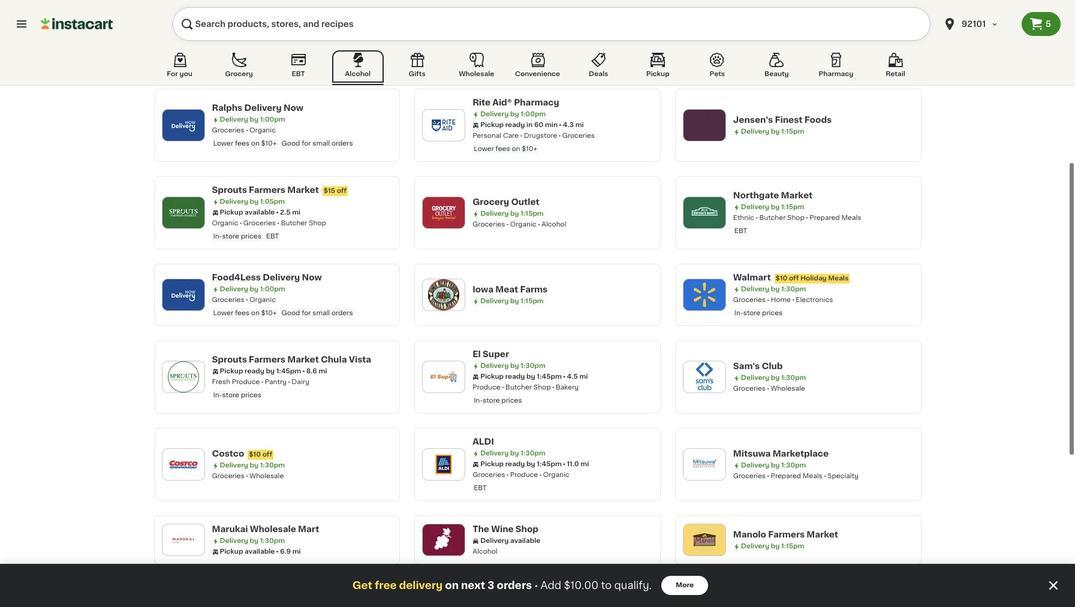 Task type: locate. For each thing, give the bounding box(es) containing it.
small for ralphs delivery now
[[313, 139, 330, 146]]

wholesale up rite
[[459, 71, 494, 77]]

0 horizontal spatial $15
[[269, 22, 281, 29]]

shop for produce butcher shop bakery
[[534, 383, 551, 390]]

available down marukai wholesale mart at the left of page
[[245, 547, 275, 554]]

$15
[[269, 22, 281, 29], [324, 186, 335, 193]]

0 vertical spatial farmers
[[249, 185, 285, 193]]

2 vertical spatial available
[[245, 547, 275, 554]]

the wine shop logo image
[[428, 523, 459, 555]]

delivery by 1:30pm
[[741, 285, 806, 291], [480, 362, 546, 368], [741, 374, 806, 380], [480, 449, 546, 456], [220, 461, 285, 468], [741, 461, 806, 468], [220, 537, 285, 543]]

home
[[771, 296, 791, 302]]

pickup for 4.5 mi
[[480, 372, 504, 379]]

1 vertical spatial pharmacy
[[514, 97, 559, 106]]

pharmacy button
[[810, 50, 862, 85]]

in-store prices down 'produce butcher shop bakery'
[[474, 396, 522, 403]]

2 the from the top
[[473, 588, 489, 596]]

groceries organic for ralphs
[[212, 126, 276, 133]]

pickup for 8.6 mi
[[220, 367, 243, 374]]

1 vertical spatial grocery
[[473, 197, 509, 205]]

the 99 store
[[473, 588, 529, 596]]

$10 inside walmart $10 off holiday meals
[[776, 274, 787, 281]]

0 vertical spatial the
[[473, 524, 489, 532]]

$10 for costco
[[249, 450, 261, 457]]

mart
[[298, 524, 319, 532]]

ralphs
[[212, 103, 242, 111]]

prices down organic groceries butcher shop
[[241, 232, 261, 239]]

costco logo image
[[168, 448, 199, 479]]

for for ralphs delivery now
[[302, 139, 311, 146]]

lower fees on $10+ good for small orders for ralphs delivery now
[[213, 139, 353, 146]]

produce butcher shop bakery
[[473, 383, 579, 390]]

delivery for grocery outlet logo
[[480, 209, 509, 216]]

1:45pm down sprouts farmers market chula vista
[[276, 367, 301, 374]]

by for northgate market logo
[[771, 203, 780, 209]]

pharmacy up 60
[[514, 97, 559, 106]]

sprouts farmers market chula vista
[[212, 354, 371, 363]]

the left wine
[[473, 524, 489, 532]]

vista
[[349, 354, 371, 363]]

for you button
[[154, 50, 205, 85]]

delivery down aid®
[[480, 110, 509, 116]]

pickup ready by 1:45pm for 5.9 mi
[[741, 45, 822, 52]]

1:30pm down walmart $10 off holiday meals
[[781, 285, 806, 291]]

delivery by 1:30pm up home
[[741, 285, 806, 291]]

$10 up home
[[776, 274, 787, 281]]

fees down ralphs
[[235, 139, 249, 146]]

0 vertical spatial good
[[282, 139, 300, 146]]

delivery up in-store prices ebt
[[220, 197, 248, 204]]

1:15pm down farms
[[521, 297, 544, 303]]

in- down the walmart
[[734, 309, 743, 315]]

None search field
[[173, 7, 930, 41]]

marukai
[[212, 524, 248, 532]]

1 vertical spatial sprouts
[[212, 354, 247, 363]]

0 horizontal spatial $10
[[249, 450, 261, 457]]

1 vertical spatial the
[[473, 588, 489, 596]]

ready for rite aid® pharmacy
[[505, 121, 525, 127]]

delivery down marukai at bottom
[[220, 537, 248, 543]]

organic down 'food4less delivery now'
[[250, 296, 276, 302]]

2 horizontal spatial in-store prices
[[734, 309, 783, 315]]

2 good from the top
[[282, 309, 300, 315]]

bros.
[[241, 20, 264, 29]]

1 horizontal spatial bakery
[[556, 383, 579, 390]]

orders for ralphs delivery now
[[332, 139, 353, 146]]

1 vertical spatial prepared
[[810, 213, 840, 220]]

manolo farmers market logo image
[[689, 523, 720, 555]]

delivery by 1:00pm down the ralphs delivery now on the top left of page
[[220, 115, 285, 122]]

delivery for rite aid® pharmacy logo
[[480, 110, 509, 116]]

by for grocery outlet logo
[[510, 209, 519, 216]]

delivery down the walmart
[[741, 285, 769, 291]]

1 vertical spatial good
[[282, 309, 300, 315]]

market for sprouts farmers market $15 off
[[287, 185, 319, 193]]

delivery by 1:30pm down mitsuwa marketplace
[[741, 461, 806, 468]]

sprouts farmers market chula vista logo image
[[168, 360, 199, 392]]

1:30pm for marukai wholesale mart
[[260, 537, 285, 543]]

delivery
[[741, 34, 769, 41], [244, 103, 282, 111], [480, 110, 509, 116], [220, 115, 248, 122], [741, 127, 769, 134], [220, 197, 248, 204], [741, 203, 769, 209], [480, 209, 509, 216], [263, 272, 300, 281], [220, 285, 248, 291], [741, 285, 769, 291], [480, 297, 509, 303], [480, 362, 509, 368], [741, 374, 769, 380], [480, 449, 509, 456], [220, 461, 248, 468], [741, 461, 769, 468], [220, 537, 248, 543], [480, 537, 509, 543], [741, 542, 769, 549]]

0 vertical spatial groceries organic
[[212, 126, 276, 133]]

$10
[[776, 274, 787, 281], [249, 450, 261, 457]]

groceries wholesale for sam's club logo
[[733, 384, 805, 391]]

1 horizontal spatial grocery
[[473, 197, 509, 205]]

the 99 store link
[[414, 578, 661, 607]]

the left 99
[[473, 588, 489, 596]]

northgate market
[[733, 190, 813, 198]]

market
[[287, 185, 319, 193], [781, 190, 813, 198], [287, 354, 319, 363], [807, 529, 838, 538]]

delivery down jensen's
[[741, 127, 769, 134]]

foods
[[805, 115, 832, 123]]

1 vertical spatial available
[[510, 537, 540, 543]]

delivery for food4less delivery now logo
[[220, 285, 248, 291]]

1:15pm up ethnic butcher shop prepared meals
[[781, 203, 804, 209]]

$10+
[[261, 139, 277, 146], [522, 145, 537, 151], [261, 309, 277, 315]]

1 vertical spatial groceries wholesale
[[212, 472, 284, 478]]

fresh
[[212, 378, 230, 384]]

rite aid® pharmacy logo image
[[428, 109, 459, 140]]

delivery available
[[480, 537, 540, 543]]

by for the jensen's finest foods logo
[[771, 127, 780, 134]]

1:45pm for 5.9 mi
[[797, 45, 822, 52]]

0 vertical spatial pharmacy
[[819, 71, 853, 77]]

personal
[[473, 131, 501, 138]]

prepared meals butcher shop
[[771, 56, 873, 62]]

small
[[313, 139, 330, 146], [313, 309, 330, 315]]

pickup button
[[632, 50, 684, 85]]

delivery down wine
[[480, 537, 509, 543]]

fees down food4less
[[235, 309, 249, 315]]

pickup for 11.0 mi
[[480, 460, 504, 467]]

on down 'food4less delivery now'
[[251, 309, 260, 315]]

butcher
[[828, 56, 854, 62], [759, 213, 786, 220], [281, 219, 307, 225], [506, 383, 532, 390]]

1:30pm
[[781, 285, 806, 291], [521, 362, 546, 368], [781, 374, 806, 380], [521, 449, 546, 456], [260, 461, 285, 468], [781, 461, 806, 468], [260, 537, 285, 543]]

0 vertical spatial for
[[302, 139, 311, 146]]

gifts
[[409, 71, 426, 77]]

delivery by 1:30pm for marukai wholesale mart
[[220, 537, 285, 543]]

1:05pm
[[260, 197, 285, 204]]

$10+ down the personal care drugstore groceries
[[522, 145, 537, 151]]

good down 'food4less delivery now'
[[282, 309, 300, 315]]

in-store prices
[[734, 309, 783, 315], [213, 391, 261, 398], [474, 396, 522, 403]]

farmers
[[249, 185, 285, 193], [249, 354, 285, 363], [768, 529, 805, 538]]

1 vertical spatial orders
[[332, 309, 353, 315]]

farmers right "manolo" at the bottom of the page
[[768, 529, 805, 538]]

available down the wine shop at the bottom of the page
[[510, 537, 540, 543]]

delivery for sprouts farmers market logo
[[220, 197, 248, 204]]

1 vertical spatial $10
[[249, 450, 261, 457]]

beauty
[[765, 71, 789, 77]]

1:00pm up in at the left top of page
[[521, 110, 546, 116]]

1 vertical spatial lower fees on $10+ good for small orders
[[213, 309, 353, 315]]

by for el super logo
[[510, 362, 519, 368]]

1:30pm up groceries produce organic
[[521, 449, 546, 456]]

0 horizontal spatial grocery
[[225, 71, 253, 77]]

0 vertical spatial pickup available
[[220, 208, 275, 215]]

delivery by 1:00pm for food4less
[[220, 285, 285, 291]]

0 horizontal spatial pharmacy
[[514, 97, 559, 106]]

delivery by 1:15pm up beauty button
[[741, 34, 804, 41]]

2 lower fees on $10+ good for small orders from the top
[[213, 309, 353, 315]]

groceries down ralphs
[[212, 126, 244, 133]]

delivery by 1:30pm for sam's club
[[741, 374, 806, 380]]

1:30pm for aldi
[[521, 449, 546, 456]]

4.5 mi
[[567, 372, 588, 379]]

delivery by 1:15pm down jensen's finest foods
[[741, 127, 804, 134]]

delivery by 1:15pm down 'manolo farmers market'
[[741, 542, 804, 549]]

ralphs delivery now
[[212, 103, 303, 111]]

0 horizontal spatial produce
[[232, 378, 260, 384]]

1 vertical spatial pickup available
[[220, 547, 275, 554]]

delivery down grocery outlet
[[480, 209, 509, 216]]

0 horizontal spatial in-store prices
[[213, 391, 261, 398]]

wholesale
[[459, 71, 494, 77], [771, 384, 805, 391], [250, 472, 284, 478], [250, 524, 296, 532]]

1 pickup available from the top
[[220, 208, 275, 215]]

lower fees on $10+ good for small orders down the ralphs delivery now on the top left of page
[[213, 139, 353, 146]]

1:00pm for food4less
[[260, 285, 285, 291]]

grocery down groceries bakery deli
[[225, 71, 253, 77]]

by for rite aid® pharmacy logo
[[510, 110, 519, 116]]

1:30pm down the club
[[781, 374, 806, 380]]

pickup available down marukai at bottom
[[220, 547, 275, 554]]

$10.00
[[564, 581, 599, 591]]

2 sprouts from the top
[[212, 354, 247, 363]]

stater
[[212, 20, 239, 29]]

$10+ for food4less delivery now
[[261, 309, 277, 315]]

1 the from the top
[[473, 524, 489, 532]]

4.5
[[567, 372, 578, 379]]

alcohol
[[473, 44, 497, 50], [345, 71, 371, 77], [542, 220, 566, 227], [473, 547, 497, 554]]

mi right 2.5
[[292, 208, 301, 215]]

good for ralphs delivery now
[[282, 139, 300, 146]]

farms
[[520, 284, 548, 293]]

1:15pm down finest at right top
[[781, 127, 804, 134]]

ralphs delivery now logo image
[[168, 109, 199, 140]]

0 vertical spatial groceries wholesale
[[733, 384, 805, 391]]

on
[[251, 139, 260, 146], [512, 145, 520, 151], [251, 309, 260, 315], [445, 581, 459, 591]]

1 horizontal spatial groceries wholesale
[[733, 384, 805, 391]]

mi right the '4.3'
[[575, 121, 584, 127]]

1:15pm for manolo farmers market
[[781, 542, 804, 549]]

mi for 4.5 mi
[[579, 372, 588, 379]]

by
[[771, 34, 780, 41], [787, 45, 796, 52], [510, 110, 519, 116], [250, 115, 258, 122], [771, 127, 780, 134], [250, 197, 258, 204], [771, 203, 780, 209], [510, 209, 519, 216], [250, 285, 258, 291], [771, 285, 780, 291], [510, 297, 519, 303], [510, 362, 519, 368], [266, 367, 275, 374], [527, 372, 535, 379], [771, 374, 780, 380], [510, 449, 519, 456], [527, 460, 535, 467], [250, 461, 258, 468], [771, 461, 780, 468], [250, 537, 258, 543], [771, 542, 780, 549]]

delivery by 1:15pm down northgate market
[[741, 203, 804, 209]]

0 vertical spatial available
[[245, 208, 275, 215]]

$10 inside costco $10 off
[[249, 450, 261, 457]]

by for ralphs delivery now logo
[[250, 115, 258, 122]]

1:15pm down outlet
[[521, 209, 544, 216]]

groceries down costco
[[212, 472, 244, 478]]

pickup ready by 1:45pm for 4.5 mi
[[480, 372, 562, 379]]

organic down the ralphs delivery now on the top left of page
[[250, 126, 276, 133]]

mi for 11.0 mi
[[581, 460, 589, 467]]

produce down el super
[[473, 383, 500, 390]]

1 horizontal spatial $10
[[776, 274, 787, 281]]

$10+ down 'food4less delivery now'
[[261, 309, 277, 315]]

in-store prices ebt
[[213, 232, 279, 239]]

1:00pm for rite
[[521, 110, 546, 116]]

in-store prices down home
[[734, 309, 783, 315]]

1 vertical spatial now
[[302, 272, 322, 281]]

groceries produce organic
[[473, 471, 569, 477]]

ebt
[[474, 57, 487, 64], [292, 71, 305, 77], [734, 227, 747, 233], [266, 232, 279, 239], [474, 484, 487, 490]]

off inside sprouts farmers market $15 off
[[337, 186, 347, 193]]

1 vertical spatial for
[[302, 309, 311, 315]]

delivery for marukai wholesale mart logo
[[220, 537, 248, 543]]

5.9
[[828, 45, 838, 52]]

groceries organic alcohol
[[473, 220, 566, 227]]

delivery up beauty button
[[741, 34, 769, 41]]

meals inside walmart $10 off holiday meals
[[828, 274, 849, 281]]

grocery left outlet
[[473, 197, 509, 205]]

$10+ for ralphs delivery now
[[261, 139, 277, 146]]

by for 'iowa meat farms logo'
[[510, 297, 519, 303]]

aldi logo image
[[428, 448, 459, 479]]

0 vertical spatial lower fees on $10+ good for small orders
[[213, 139, 353, 146]]

mi right 4.5
[[579, 372, 588, 379]]

2 horizontal spatial produce
[[510, 471, 538, 477]]

ready up 'produce butcher shop bakery'
[[505, 372, 525, 379]]

99
[[491, 588, 503, 596]]

1 small from the top
[[313, 139, 330, 146]]

0 vertical spatial bakery
[[250, 44, 272, 50]]

delivery down northgate at the top right of page
[[741, 203, 769, 209]]

delivery by 1:15pm
[[741, 34, 804, 41], [741, 127, 804, 134], [741, 203, 804, 209], [480, 209, 544, 216], [480, 297, 544, 303], [741, 542, 804, 549]]

in-store prices down fresh at the left bottom of the page
[[213, 391, 261, 398]]

3
[[488, 581, 494, 591]]

prices down 'produce butcher shop bakery'
[[502, 396, 522, 403]]

mi for 5.9 mi
[[840, 45, 848, 52]]

for
[[167, 71, 178, 77]]

0 vertical spatial $10
[[776, 274, 787, 281]]

pantry
[[265, 378, 287, 384]]

groceries wholesale down costco $10 off
[[212, 472, 284, 478]]

1 vertical spatial groceries organic
[[212, 296, 276, 302]]

2 groceries organic from the top
[[212, 296, 276, 302]]

1 vertical spatial $15
[[324, 186, 335, 193]]

pickup ready by 1:45pm
[[741, 45, 822, 52], [220, 367, 301, 374], [480, 372, 562, 379], [480, 460, 562, 467]]

2 small from the top
[[313, 309, 330, 315]]

store down 'produce butcher shop bakery'
[[483, 396, 500, 403]]

fees for ralphs delivery now
[[235, 139, 249, 146]]

ebt inside "ebt" button
[[292, 71, 305, 77]]

grocery for grocery
[[225, 71, 253, 77]]

0 vertical spatial prepared
[[771, 56, 801, 62]]

good up sprouts farmers market $15 off
[[282, 139, 300, 146]]

ebt down organic groceries butcher shop
[[266, 232, 279, 239]]

by for sam's club logo
[[771, 374, 780, 380]]

2 vertical spatial orders
[[497, 581, 532, 591]]

delivery down ralphs
[[220, 115, 248, 122]]

pickup ready by 1:45pm up fresh produce pantry dairy
[[220, 367, 301, 374]]

by for walmart logo
[[771, 285, 780, 291]]

produce for fresh produce
[[232, 378, 260, 384]]

1 good from the top
[[282, 139, 300, 146]]

pharmacy
[[819, 71, 853, 77], [514, 97, 559, 106]]

1:45pm left 4.5
[[537, 372, 562, 379]]

shop for ethnic butcher shop prepared meals
[[787, 213, 805, 220]]

1 vertical spatial farmers
[[249, 354, 285, 363]]

good
[[282, 139, 300, 146], [282, 309, 300, 315]]

the for the wine shop
[[473, 524, 489, 532]]

lower down ralphs
[[213, 139, 233, 146]]

lower fees on $10+
[[474, 145, 537, 151]]

in
[[527, 121, 533, 127]]

0 vertical spatial sprouts
[[212, 185, 247, 193]]

prices
[[241, 232, 261, 239], [762, 309, 783, 315], [241, 391, 261, 398], [502, 396, 522, 403]]

organic groceries butcher shop
[[212, 219, 326, 225]]

delivery by 1:15pm down iowa meat farms
[[480, 297, 544, 303]]

lower fees on $10+ good for small orders down 'food4less delivery now'
[[213, 309, 353, 315]]

delivery for northgate market logo
[[741, 203, 769, 209]]

delivery by 1:00pm down 'food4less delivery now'
[[220, 285, 285, 291]]

1 sprouts from the top
[[212, 185, 247, 193]]

1 horizontal spatial pharmacy
[[819, 71, 853, 77]]

bakery left deli
[[250, 44, 272, 50]]

jensen's
[[733, 115, 773, 123]]

0 horizontal spatial groceries wholesale
[[212, 472, 284, 478]]

off inside costco $10 off
[[262, 450, 272, 457]]

1:30pm for el super
[[521, 362, 546, 368]]

by for mitsuwa marketplace logo
[[771, 461, 780, 468]]

1:00pm down the ralphs delivery now on the top left of page
[[260, 115, 285, 122]]

0 vertical spatial orders
[[332, 139, 353, 146]]

retail button
[[870, 50, 921, 85]]

prepared down northgate market
[[810, 213, 840, 220]]

0 vertical spatial grocery
[[225, 71, 253, 77]]

in- down fresh at the left bottom of the page
[[213, 391, 222, 398]]

the for the 99 store
[[473, 588, 489, 596]]

delivery down sam's club
[[741, 374, 769, 380]]

delivery by 1:30pm down super
[[480, 362, 546, 368]]

more button
[[661, 576, 708, 595]]

0 vertical spatial now
[[284, 103, 303, 111]]

1 vertical spatial small
[[313, 309, 330, 315]]

groceries bakery deli
[[212, 44, 290, 50]]

1 groceries organic from the top
[[212, 126, 276, 133]]

grocery outlet
[[473, 197, 539, 205]]

lower for food4less delivery now
[[213, 309, 233, 315]]

2 for from the top
[[302, 309, 311, 315]]

delivery down "manolo" at the bottom of the page
[[741, 542, 769, 549]]

1:45pm for 11.0 mi
[[537, 460, 562, 467]]

1:00pm
[[521, 110, 546, 116], [260, 115, 285, 122], [260, 285, 285, 291]]

1:15pm
[[781, 34, 804, 41], [781, 127, 804, 134], [781, 203, 804, 209], [521, 209, 544, 216], [521, 297, 544, 303], [781, 542, 804, 549]]

convenience button
[[510, 50, 565, 85]]

delivery by 1:30pm for mitsuwa marketplace
[[741, 461, 806, 468]]

groceries prepared meals specialty
[[733, 472, 859, 478]]

1:30pm up 'produce butcher shop bakery'
[[521, 362, 546, 368]]

0 vertical spatial small
[[313, 139, 330, 146]]

mi
[[840, 45, 848, 52], [575, 121, 584, 127], [292, 208, 301, 215], [319, 367, 327, 374], [579, 372, 588, 379], [581, 460, 589, 467], [292, 547, 301, 554]]

groceries up convenience
[[503, 44, 535, 50]]

food4less delivery now logo image
[[168, 278, 199, 309]]

1 horizontal spatial $15
[[324, 186, 335, 193]]

groceries up in-store prices ebt
[[243, 219, 276, 225]]

to
[[601, 581, 612, 591]]

delivery down mitsuwa
[[741, 461, 769, 468]]

2 pickup available from the top
[[220, 547, 275, 554]]

mi right 8.6
[[319, 367, 327, 374]]

prepared up beauty
[[771, 56, 801, 62]]

sprouts
[[212, 185, 247, 193], [212, 354, 247, 363]]

grocery
[[225, 71, 253, 77], [473, 197, 509, 205]]

grocery inside grocery button
[[225, 71, 253, 77]]

orders inside the get free delivery on next 3 orders • add $10.00 to qualify.
[[497, 581, 532, 591]]

mi for 6.9 mi
[[292, 547, 301, 554]]

available for 6.9 mi
[[245, 547, 275, 554]]

delivery for the jensen's finest foods logo
[[741, 127, 769, 134]]

1 lower fees on $10+ good for small orders from the top
[[213, 139, 353, 146]]

instacart image
[[41, 17, 113, 31]]

produce up the wine shop at the bottom of the page
[[510, 471, 538, 477]]

pickup for 5.9 mi
[[741, 45, 764, 52]]

sprouts for sprouts farmers market chula vista
[[212, 354, 247, 363]]

1:30pm up groceries prepared meals specialty
[[781, 461, 806, 468]]

0 vertical spatial $15
[[269, 22, 281, 29]]

1 for from the top
[[302, 139, 311, 146]]



Task type: describe. For each thing, give the bounding box(es) containing it.
delivery by 1:30pm down costco $10 off
[[220, 461, 285, 468]]

by for sprouts farmers market logo
[[250, 197, 258, 204]]

delivery for 'iowa meat farms logo'
[[480, 297, 509, 303]]

el super
[[473, 349, 509, 357]]

wholesale button
[[451, 50, 502, 85]]

delivery for ralphs delivery now logo
[[220, 115, 248, 122]]

1:15pm for northgate market
[[781, 203, 804, 209]]

1 horizontal spatial in-store prices
[[474, 396, 522, 403]]

by for aldi logo at left
[[510, 449, 519, 456]]

pickup inside button
[[646, 71, 670, 77]]

in- up food4less
[[213, 232, 222, 239]]

costco $10 off
[[212, 449, 272, 457]]

available for 2.5 mi
[[245, 208, 275, 215]]

market for sprouts farmers market chula vista
[[287, 354, 319, 363]]

mitsuwa marketplace
[[733, 449, 829, 457]]

club
[[762, 361, 783, 369]]

delivery by 1:00pm for ralphs
[[220, 115, 285, 122]]

groceries down 4.3 mi
[[562, 131, 595, 138]]

delivery by 1:00pm for rite
[[480, 110, 546, 116]]

farmers for $15
[[249, 185, 285, 193]]

northgate
[[733, 190, 779, 198]]

$15 inside stater bros. $15 off
[[269, 22, 281, 29]]

convenience
[[515, 71, 560, 77]]

60
[[534, 121, 543, 127]]

walmart logo image
[[689, 278, 720, 309]]

sam's
[[733, 361, 760, 369]]

ready up fresh produce pantry dairy
[[245, 367, 264, 374]]

delivery for the wine shop logo
[[480, 537, 509, 543]]

wholesale inside button
[[459, 71, 494, 77]]

pickup ready by 1:45pm for 11.0 mi
[[480, 460, 562, 467]]

marukai wholesale mart logo image
[[168, 523, 199, 555]]

11.0
[[567, 460, 579, 467]]

ethnic butcher shop prepared meals
[[733, 213, 861, 220]]

organic up in-store prices ebt
[[212, 219, 238, 225]]

walmart
[[733, 272, 771, 281]]

pickup available for 1:30pm
[[220, 547, 275, 554]]

ready up beauty
[[766, 45, 786, 52]]

by for costco logo on the bottom left
[[250, 461, 258, 468]]

4.3 mi
[[563, 121, 584, 127]]

on down the ralphs delivery now on the top left of page
[[251, 139, 260, 146]]

8.6 mi
[[306, 367, 327, 374]]

holiday
[[800, 274, 827, 281]]

pickup available for 1:05pm
[[220, 208, 275, 215]]

1:30pm for sam's club
[[781, 374, 806, 380]]

outlet
[[511, 197, 539, 205]]

produce for groceries
[[510, 471, 538, 477]]

wine
[[491, 524, 514, 532]]

groceries down aldi
[[473, 471, 505, 477]]

in- up aldi
[[474, 396, 483, 403]]

delivery by 1:15pm for northgate market
[[741, 203, 804, 209]]

$15 inside sprouts farmers market $15 off
[[324, 186, 335, 193]]

butcher down the 2.5 mi at the top left
[[281, 219, 307, 225]]

good for food4less delivery now
[[282, 309, 300, 315]]

lower fees on $10+ good for small orders for food4less delivery now
[[213, 309, 353, 315]]

store
[[505, 588, 529, 596]]

more
[[676, 582, 694, 589]]

for for food4less delivery now
[[302, 309, 311, 315]]

gifts button
[[391, 50, 443, 85]]

0 horizontal spatial bakery
[[250, 44, 272, 50]]

food4less delivery now
[[212, 272, 322, 281]]

1:45pm for 8.6 mi
[[276, 367, 301, 374]]

delivery for walmart logo
[[741, 285, 769, 291]]

1:30pm down costco $10 off
[[260, 461, 285, 468]]

groceries down grocery outlet
[[473, 220, 505, 227]]

personal care drugstore groceries
[[473, 131, 595, 138]]

2 vertical spatial prepared
[[771, 472, 801, 478]]

groceries down sam's
[[733, 384, 766, 391]]

groceries down mitsuwa
[[733, 472, 766, 478]]

pets
[[710, 71, 725, 77]]

store down groceries home electronics
[[743, 309, 760, 315]]

1:30pm for mitsuwa marketplace
[[781, 461, 806, 468]]

shop for the wine shop
[[516, 524, 538, 532]]

free
[[375, 581, 397, 591]]

2.5 mi
[[280, 208, 301, 215]]

delivery for mitsuwa marketplace logo
[[741, 461, 769, 468]]

1:15pm up beauty button
[[781, 34, 804, 41]]

in-store prices for groceries
[[734, 309, 783, 315]]

5.9 mi
[[828, 45, 848, 52]]

delivery for aldi logo at left
[[480, 449, 509, 456]]

grocery button
[[213, 50, 265, 85]]

the wine shop
[[473, 524, 538, 532]]

store down organic groceries butcher shop
[[222, 232, 239, 239]]

aldi
[[473, 437, 494, 445]]

2 vertical spatial farmers
[[768, 529, 805, 538]]

by for manolo farmers market logo
[[771, 542, 780, 549]]

5
[[1046, 20, 1051, 28]]

off inside walmart $10 off holiday meals
[[789, 274, 799, 281]]

mi for 4.3 mi
[[575, 121, 584, 127]]

drugstore
[[524, 131, 557, 138]]

iowa
[[473, 284, 493, 293]]

iowa meat farms logo image
[[428, 278, 459, 309]]

min
[[545, 121, 558, 127]]

ready for el super
[[505, 372, 525, 379]]

sprouts for sprouts farmers market $15 off
[[212, 185, 247, 193]]

butcher down super
[[506, 383, 532, 390]]

add
[[541, 581, 561, 591]]

finest
[[775, 115, 803, 123]]

market for manolo farmers market
[[807, 529, 838, 538]]

treatment tracker modal dialog
[[0, 564, 1075, 607]]

groceries home electronics
[[733, 296, 833, 302]]

pickup for 2.5 mi
[[220, 208, 243, 215]]

ebt down ethnic
[[734, 227, 747, 233]]

6.9
[[280, 547, 291, 554]]

walmart $10 off holiday meals
[[733, 272, 849, 281]]

fees for food4less delivery now
[[235, 309, 249, 315]]

pickup ready by 1:45pm for 8.6 mi
[[220, 367, 301, 374]]

specialty
[[828, 472, 859, 478]]

store down fresh at the left bottom of the page
[[222, 391, 239, 398]]

pets button
[[692, 50, 743, 85]]

by for marukai wholesale mart logo
[[250, 537, 258, 543]]

stater bros. $15 off
[[212, 20, 292, 29]]

1 horizontal spatial produce
[[473, 383, 500, 390]]

deals
[[589, 71, 608, 77]]

mitsuwa marketplace logo image
[[689, 448, 720, 479]]

sprouts farmers market logo image
[[168, 196, 199, 227]]

92101
[[962, 20, 986, 28]]

organic down the 11.0
[[543, 471, 569, 477]]

alcohol button
[[332, 50, 384, 85]]

ebt button
[[273, 50, 324, 85]]

delivery for sam's club logo
[[741, 374, 769, 380]]

jensen's finest foods logo image
[[689, 109, 720, 140]]

groceries down the walmart
[[733, 296, 766, 302]]

on down 'care' on the left top of the page
[[512, 145, 520, 151]]

92101 button
[[935, 7, 1022, 41]]

off inside stater bros. $15 off
[[282, 22, 292, 29]]

•
[[534, 581, 538, 591]]

in-store prices for fresh
[[213, 391, 261, 398]]

butcher down 5.9 mi
[[828, 56, 854, 62]]

marukai wholesale mart
[[212, 524, 319, 532]]

groceries down food4less
[[212, 296, 244, 302]]

92101 button
[[942, 7, 1014, 41]]

delivery
[[399, 581, 443, 591]]

pickup for 6.9 mi
[[220, 547, 243, 554]]

wholesale up 6.9
[[250, 524, 296, 532]]

mitsuwa
[[733, 449, 771, 457]]

delivery right ralphs
[[244, 103, 282, 111]]

11.0 mi
[[567, 460, 589, 467]]

delivery for costco logo on the bottom left
[[220, 461, 248, 468]]

for you
[[167, 71, 192, 77]]

shop categories tab list
[[154, 50, 921, 85]]

lower down 'personal'
[[474, 145, 494, 151]]

chula
[[321, 354, 347, 363]]

wholesale down the club
[[771, 384, 805, 391]]

pickup for 4.3 mi
[[480, 121, 504, 127]]

ready for aldi
[[505, 460, 525, 467]]

you
[[180, 71, 192, 77]]

groceries organic for food4less
[[212, 296, 276, 302]]

6.9 mi
[[280, 547, 301, 554]]

rite
[[473, 97, 491, 106]]

organic down outlet
[[510, 220, 536, 227]]

groceries down stater
[[212, 44, 244, 50]]

5 button
[[1022, 12, 1061, 36]]

alcohol groceries
[[473, 44, 535, 50]]

groceries wholesale for costco logo on the bottom left
[[212, 472, 284, 478]]

care
[[503, 131, 519, 138]]

ebt down alcohol groceries at left top
[[474, 57, 487, 64]]

sprouts farmers market $15 off
[[212, 185, 347, 193]]

qualify.
[[614, 581, 652, 591]]

retail
[[886, 71, 905, 77]]

mi for 8.6 mi
[[319, 367, 327, 374]]

delivery by 1:30pm for aldi
[[480, 449, 546, 456]]

next
[[461, 581, 485, 591]]

delivery right food4less
[[263, 272, 300, 281]]

meat
[[495, 284, 518, 293]]

electronics
[[796, 296, 833, 302]]

sam's club logo image
[[689, 360, 720, 392]]

1:15pm for iowa meat farms
[[521, 297, 544, 303]]

aid®
[[493, 97, 512, 106]]

butcher down northgate market
[[759, 213, 786, 220]]

sam's club
[[733, 361, 783, 369]]

get
[[352, 581, 372, 591]]

1:00pm for ralphs
[[260, 115, 285, 122]]

prices down home
[[762, 309, 783, 315]]

1:15pm for jensen's finest foods
[[781, 127, 804, 134]]

grocery for grocery outlet
[[473, 197, 509, 205]]

rite aid® pharmacy
[[473, 97, 559, 106]]

Search field
[[173, 7, 930, 41]]

delivery by 1:15pm for jensen's finest foods
[[741, 127, 804, 134]]

delivery for el super logo
[[480, 362, 509, 368]]

lower for ralphs delivery now
[[213, 139, 233, 146]]

deli
[[278, 44, 290, 50]]

iowa meat farms
[[473, 284, 548, 293]]

$10 for walmart
[[776, 274, 787, 281]]

1:15pm for grocery outlet
[[521, 209, 544, 216]]

alcohol inside button
[[345, 71, 371, 77]]

el super logo image
[[428, 360, 459, 392]]

beauty button
[[751, 50, 803, 85]]

farmers for chula
[[249, 354, 285, 363]]

fees down 'care' on the left top of the page
[[496, 145, 510, 151]]

delivery by 1:15pm for iowa meat farms
[[480, 297, 544, 303]]

jensen's finest foods
[[733, 115, 832, 123]]

delivery by 1:30pm for el super
[[480, 362, 546, 368]]

1 vertical spatial bakery
[[556, 383, 579, 390]]

delivery by 1:15pm for manolo farmers market
[[741, 542, 804, 549]]

on inside the get free delivery on next 3 orders • add $10.00 to qualify.
[[445, 581, 459, 591]]

grocery outlet logo image
[[428, 196, 459, 227]]

prices down fresh produce pantry dairy
[[241, 391, 261, 398]]

food4less
[[212, 272, 261, 281]]

2.5
[[280, 208, 291, 215]]

pharmacy inside button
[[819, 71, 853, 77]]

el
[[473, 349, 481, 357]]

ebt down groceries produce organic
[[474, 484, 487, 490]]

orders for food4less delivery now
[[332, 309, 353, 315]]

wholesale down costco $10 off
[[250, 472, 284, 478]]

northgate market logo image
[[689, 196, 720, 227]]

mi for 2.5 mi
[[292, 208, 301, 215]]



Task type: vqa. For each thing, say whether or not it's contained in the screenshot.
26 at the right top
no



